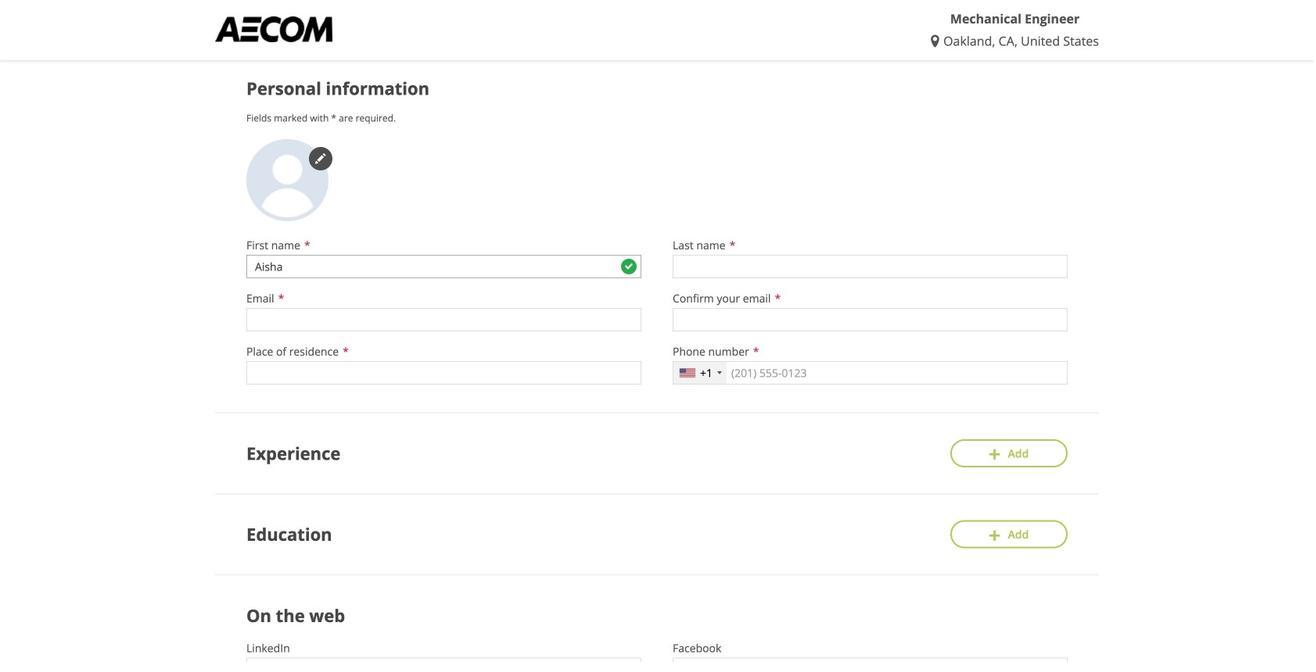 Task type: locate. For each thing, give the bounding box(es) containing it.
location image
[[931, 35, 944, 47]]



Task type: describe. For each thing, give the bounding box(es) containing it.
aecom logo image
[[215, 16, 333, 42]]



